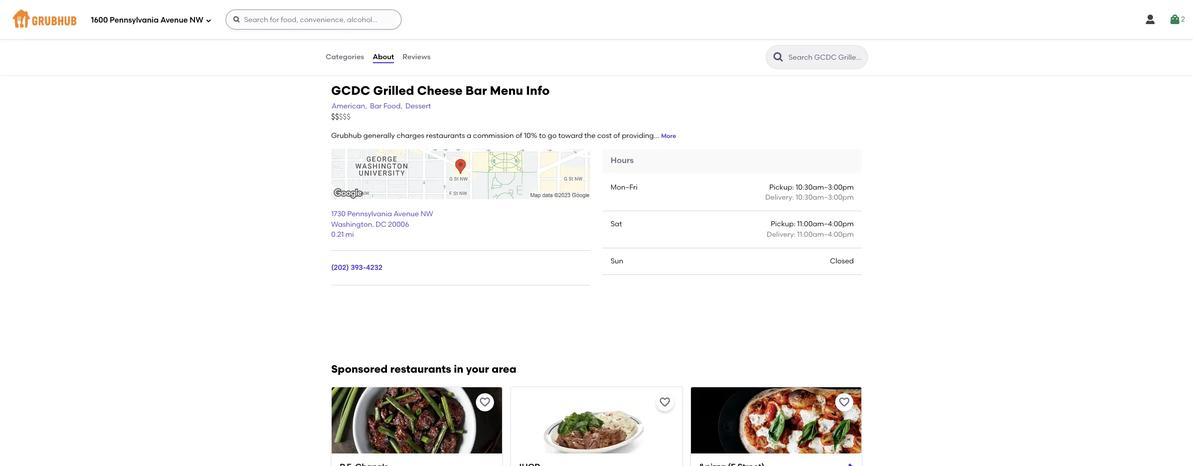 Task type: describe. For each thing, give the bounding box(es) containing it.
ihop logo image
[[511, 388, 682, 467]]

p.f. chang's  logo image
[[332, 388, 502, 467]]

2 button
[[1169, 11, 1185, 29]]

avenue for 1730 pennsylvania avenue nw washington , dc 20006 0.21 mi
[[394, 210, 419, 219]]

save this restaurant button for &pizza (e street) logo
[[835, 394, 853, 412]]

pickup: 11:00am–4:00pm delivery: 11:00am–4:00pm
[[767, 220, 854, 239]]

delivery: for pickup: 11:00am–4:00pm delivery: 11:00am–4:00pm
[[767, 230, 796, 239]]

2 10:30am–3:00pm from the top
[[796, 194, 854, 202]]

reviews button
[[402, 39, 431, 75]]

about button
[[372, 39, 395, 75]]

gcdc
[[331, 83, 370, 98]]

1 vertical spatial restaurants
[[390, 364, 451, 376]]

pickup: for 11:00am–4:00pm
[[771, 220, 796, 229]]

sun
[[611, 257, 623, 266]]

&pizza (e street) logo image
[[691, 388, 861, 467]]

food,
[[383, 102, 403, 110]]

categories button
[[325, 39, 365, 75]]

american, button
[[331, 101, 368, 112]]

save this restaurant button for p.f. chang's  logo at the left
[[476, 394, 494, 412]]

2
[[1181, 15, 1185, 24]]

grilled
[[373, 83, 414, 98]]

your
[[466, 364, 489, 376]]

1600
[[91, 15, 108, 24]]

delivery: for pickup: 10:30am–3:00pm delivery: 10:30am–3:00pm
[[765, 194, 794, 202]]

...
[[654, 132, 659, 140]]

$$$$$
[[331, 113, 351, 122]]

menu
[[490, 83, 523, 98]]

,
[[372, 221, 374, 229]]

sponsored
[[331, 364, 388, 376]]

2 11:00am–4:00pm from the top
[[797, 230, 854, 239]]

avenue for 1600 pennsylvania avenue nw
[[160, 15, 188, 24]]

save this restaurant image for p.f. chang's  logo at the left's save this restaurant button
[[479, 397, 491, 409]]

bar food, button
[[370, 101, 403, 112]]

closed
[[830, 257, 854, 266]]

dessert
[[406, 102, 431, 110]]

1730 pennsylvania avenue nw washington , dc 20006 0.21 mi
[[331, 210, 433, 239]]

more button
[[661, 132, 676, 141]]

1730
[[331, 210, 346, 219]]

nw for 1730 pennsylvania avenue nw washington , dc 20006 0.21 mi
[[421, 210, 433, 219]]

nw for 1600 pennsylvania avenue nw
[[190, 15, 203, 24]]

$$
[[331, 113, 339, 122]]

0 vertical spatial restaurants
[[426, 132, 465, 140]]

1 10:30am–3:00pm from the top
[[796, 183, 854, 192]]

2 horizontal spatial svg image
[[1145, 14, 1157, 26]]

to
[[539, 132, 546, 140]]

(202) 393-4232
[[331, 264, 382, 272]]

charges
[[397, 132, 424, 140]]

more
[[661, 133, 676, 140]]

1 11:00am–4:00pm from the top
[[797, 220, 854, 229]]

svg image
[[1169, 14, 1181, 26]]

area
[[492, 364, 516, 376]]



Task type: locate. For each thing, give the bounding box(es) containing it.
generally
[[363, 132, 395, 140]]

nw
[[190, 15, 203, 24], [421, 210, 433, 219]]

in
[[454, 364, 463, 376]]

1 vertical spatial 10:30am–3:00pm
[[796, 194, 854, 202]]

0 vertical spatial pennsylvania
[[110, 15, 159, 24]]

delivery: inside pickup: 10:30am–3:00pm delivery: 10:30am–3:00pm
[[765, 194, 794, 202]]

1600 pennsylvania avenue nw
[[91, 15, 203, 24]]

1 horizontal spatial svg image
[[233, 16, 241, 24]]

1 vertical spatial bar
[[370, 102, 382, 110]]

0 horizontal spatial nw
[[190, 15, 203, 24]]

1 vertical spatial 11:00am–4:00pm
[[797, 230, 854, 239]]

1 vertical spatial avenue
[[394, 210, 419, 219]]

0 horizontal spatial svg image
[[205, 17, 211, 23]]

nw inside main navigation navigation
[[190, 15, 203, 24]]

1 horizontal spatial pennsylvania
[[347, 210, 392, 219]]

american,
[[332, 102, 367, 110]]

save this restaurant image
[[479, 397, 491, 409], [659, 397, 671, 409]]

restaurants left a
[[426, 132, 465, 140]]

(202) 393-4232 button
[[331, 263, 382, 274]]

delivery: inside the pickup: 11:00am–4:00pm delivery: 11:00am–4:00pm
[[767, 230, 796, 239]]

0 vertical spatial pickup:
[[769, 183, 794, 192]]

search icon image
[[773, 51, 785, 63]]

of left '10%'
[[516, 132, 522, 140]]

3 save this restaurant button from the left
[[835, 394, 853, 412]]

avenue inside "1730 pennsylvania avenue nw washington , dc 20006 0.21 mi"
[[394, 210, 419, 219]]

avenue inside main navigation navigation
[[160, 15, 188, 24]]

0 vertical spatial 10:30am–3:00pm
[[796, 183, 854, 192]]

0 horizontal spatial save this restaurant button
[[476, 394, 494, 412]]

hours
[[611, 156, 634, 165]]

0 vertical spatial avenue
[[160, 15, 188, 24]]

1 horizontal spatial save this restaurant image
[[659, 397, 671, 409]]

restaurants left in
[[390, 364, 451, 376]]

0.21
[[331, 231, 344, 239]]

nw inside "1730 pennsylvania avenue nw washington , dc 20006 0.21 mi"
[[421, 210, 433, 219]]

pennsylvania inside main navigation navigation
[[110, 15, 159, 24]]

0 vertical spatial bar
[[466, 83, 487, 98]]

Search GCDC Grilled Cheese Bar search field
[[788, 53, 864, 62]]

pickup: inside pickup: 10:30am–3:00pm delivery: 10:30am–3:00pm
[[769, 183, 794, 192]]

1 save this restaurant image from the left
[[479, 397, 491, 409]]

pennsylvania for 1730
[[347, 210, 392, 219]]

categories
[[326, 53, 364, 61]]

go
[[548, 132, 557, 140]]

dessert button
[[405, 101, 432, 112]]

a
[[467, 132, 471, 140]]

dc
[[376, 221, 386, 229]]

cost
[[597, 132, 612, 140]]

main navigation navigation
[[0, 0, 1193, 39]]

11:00am–4:00pm up closed
[[797, 230, 854, 239]]

save this restaurant image
[[838, 397, 850, 409]]

1 vertical spatial pickup:
[[771, 220, 796, 229]]

pickup: 10:30am–3:00pm delivery: 10:30am–3:00pm
[[765, 183, 854, 202]]

1 horizontal spatial nw
[[421, 210, 433, 219]]

grubhub
[[331, 132, 362, 140]]

0 horizontal spatial save this restaurant image
[[479, 397, 491, 409]]

0 vertical spatial 11:00am–4:00pm
[[797, 220, 854, 229]]

pickup: inside the pickup: 11:00am–4:00pm delivery: 11:00am–4:00pm
[[771, 220, 796, 229]]

20006
[[388, 221, 409, 229]]

2 save this restaurant button from the left
[[656, 394, 674, 412]]

reviews
[[403, 53, 431, 61]]

pennsylvania for 1600
[[110, 15, 159, 24]]

save this restaurant button for 'ihop logo' at the bottom of page
[[656, 394, 674, 412]]

bar
[[466, 83, 487, 98], [370, 102, 382, 110]]

2 horizontal spatial save this restaurant button
[[835, 394, 853, 412]]

pennsylvania right 1600
[[110, 15, 159, 24]]

of right cost
[[613, 132, 620, 140]]

0 vertical spatial delivery:
[[765, 194, 794, 202]]

pennsylvania
[[110, 15, 159, 24], [347, 210, 392, 219]]

gcdc grilled cheese bar menu info
[[331, 83, 550, 98]]

393-
[[351, 264, 366, 272]]

pickup: for 10:30am–3:00pm
[[769, 183, 794, 192]]

0 horizontal spatial of
[[516, 132, 522, 140]]

1 vertical spatial pennsylvania
[[347, 210, 392, 219]]

delivery:
[[765, 194, 794, 202], [767, 230, 796, 239]]

of
[[516, 132, 522, 140], [613, 132, 620, 140]]

grubhub generally charges restaurants a commission of 10% to go toward the cost of providing ... more
[[331, 132, 676, 140]]

sponsored restaurants in your area
[[331, 364, 516, 376]]

1 of from the left
[[516, 132, 522, 140]]

svg image
[[1145, 14, 1157, 26], [233, 16, 241, 24], [205, 17, 211, 23]]

mi
[[345, 231, 354, 239]]

save this restaurant image for save this restaurant button corresponding to 'ihop logo' at the bottom of page
[[659, 397, 671, 409]]

2 save this restaurant image from the left
[[659, 397, 671, 409]]

10%
[[524, 132, 537, 140]]

0 horizontal spatial bar
[[370, 102, 382, 110]]

1 save this restaurant button from the left
[[476, 394, 494, 412]]

save this restaurant button
[[476, 394, 494, 412], [656, 394, 674, 412], [835, 394, 853, 412]]

toward
[[558, 132, 583, 140]]

info
[[526, 83, 550, 98]]

commission
[[473, 132, 514, 140]]

pennsylvania inside "1730 pennsylvania avenue nw washington , dc 20006 0.21 mi"
[[347, 210, 392, 219]]

american, bar food, dessert
[[332, 102, 431, 110]]

11:00am–4:00pm down pickup: 10:30am–3:00pm delivery: 10:30am–3:00pm
[[797, 220, 854, 229]]

about
[[373, 53, 394, 61]]

1 horizontal spatial save this restaurant button
[[656, 394, 674, 412]]

restaurants
[[426, 132, 465, 140], [390, 364, 451, 376]]

avenue
[[160, 15, 188, 24], [394, 210, 419, 219]]

0 horizontal spatial pennsylvania
[[110, 15, 159, 24]]

pennsylvania up ,
[[347, 210, 392, 219]]

10:30am–3:00pm
[[796, 183, 854, 192], [796, 194, 854, 202]]

(202)
[[331, 264, 349, 272]]

0 vertical spatial nw
[[190, 15, 203, 24]]

2 of from the left
[[613, 132, 620, 140]]

pickup:
[[769, 183, 794, 192], [771, 220, 796, 229]]

cheese
[[417, 83, 463, 98]]

1 horizontal spatial of
[[613, 132, 620, 140]]

1 vertical spatial delivery:
[[767, 230, 796, 239]]

1 vertical spatial nw
[[421, 210, 433, 219]]

11:00am–4:00pm
[[797, 220, 854, 229], [797, 230, 854, 239]]

0 horizontal spatial avenue
[[160, 15, 188, 24]]

1 horizontal spatial avenue
[[394, 210, 419, 219]]

bar left food,
[[370, 102, 382, 110]]

4232
[[366, 264, 382, 272]]

1 horizontal spatial bar
[[466, 83, 487, 98]]

sat
[[611, 220, 622, 229]]

providing
[[622, 132, 654, 140]]

Search for food, convenience, alcohol... search field
[[225, 10, 401, 30]]

washington
[[331, 221, 372, 229]]

the
[[584, 132, 596, 140]]

mon–fri
[[611, 183, 638, 192]]

bar left the menu
[[466, 83, 487, 98]]



Task type: vqa. For each thing, say whether or not it's contained in the screenshot.
&pizza (E Street) logo
yes



